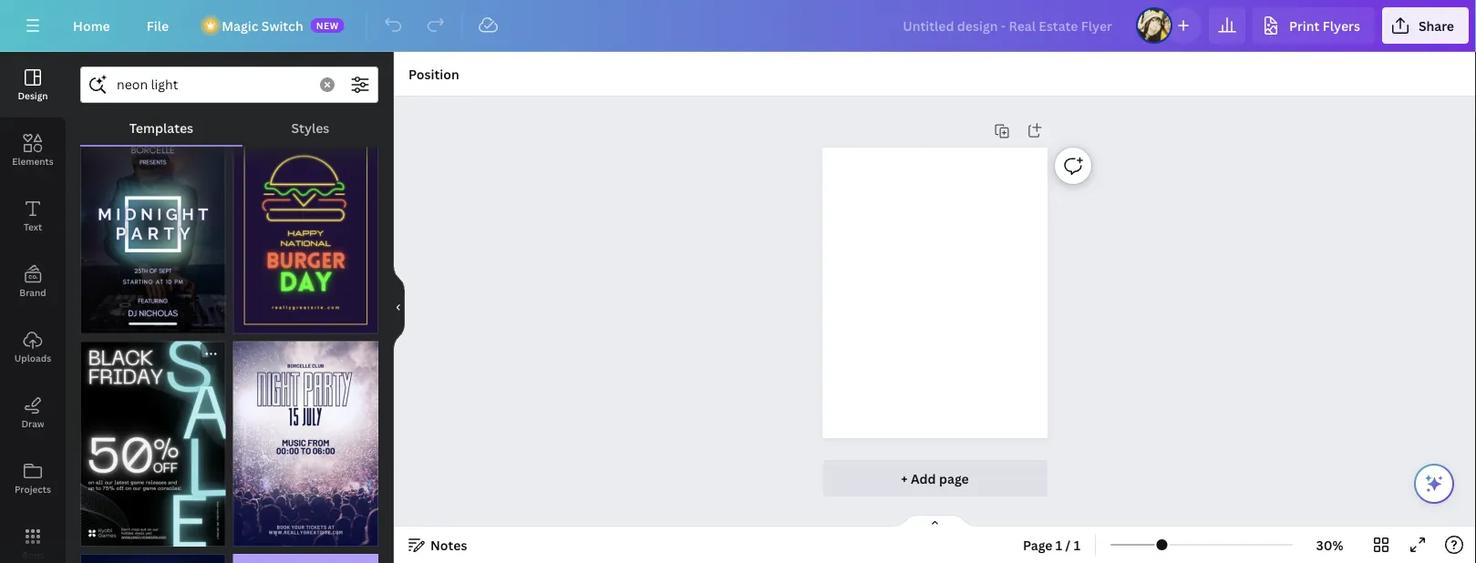Task type: locate. For each thing, give the bounding box(es) containing it.
page
[[939, 470, 969, 487]]

magic switch
[[222, 17, 303, 34]]

+ add page button
[[823, 460, 1047, 497]]

orange concert event club party poster a4 flyer image
[[233, 341, 378, 547]]

templates button
[[80, 110, 242, 145]]

main menu bar
[[0, 0, 1476, 52]]

notes
[[430, 537, 467, 554]]

1 left / at the right of the page
[[1056, 537, 1062, 554]]

projects button
[[0, 446, 66, 512]]

1 right / at the right of the page
[[1074, 537, 1081, 554]]

blue neon music flyer portrait image
[[80, 129, 226, 334]]

elements
[[12, 155, 54, 167]]

canva assistant image
[[1423, 473, 1445, 495]]

apps
[[22, 549, 44, 561]]

page
[[1023, 537, 1053, 554]]

colorful neon light modern happy national burger day flyer image
[[233, 129, 378, 334]]

purple light green neon modern bold promotional fashion flyer group
[[233, 543, 378, 563]]

modern neon hour promotion flyer image
[[80, 554, 226, 563]]

home link
[[58, 7, 125, 44]]

modern neon hour promotion flyer group
[[80, 543, 226, 563]]

1 horizontal spatial 1
[[1074, 537, 1081, 554]]

hide image
[[393, 264, 405, 351]]

text
[[24, 221, 42, 233]]

design button
[[0, 52, 66, 118]]

projects
[[15, 483, 51, 496]]

print flyers
[[1289, 17, 1360, 34]]

new
[[316, 19, 339, 31]]

magic
[[222, 17, 258, 34]]

/
[[1066, 537, 1071, 554]]

+ add page
[[901, 470, 969, 487]]

share button
[[1382, 7, 1469, 44]]

0 horizontal spatial 1
[[1056, 537, 1062, 554]]

add
[[911, 470, 936, 487]]

1
[[1056, 537, 1062, 554], [1074, 537, 1081, 554]]

print flyers button
[[1253, 7, 1375, 44]]

styles
[[291, 119, 329, 136]]



Task type: describe. For each thing, give the bounding box(es) containing it.
black and light blue classic black and neon electronics and appliances flyer image
[[80, 341, 226, 547]]

30%
[[1316, 537, 1344, 554]]

30% button
[[1300, 531, 1359, 560]]

draw button
[[0, 380, 66, 446]]

home
[[73, 17, 110, 34]]

2 1 from the left
[[1074, 537, 1081, 554]]

apps button
[[0, 512, 66, 563]]

design
[[18, 89, 48, 102]]

blue neon music flyer portrait group
[[80, 129, 226, 334]]

1 1 from the left
[[1056, 537, 1062, 554]]

flyers
[[1323, 17, 1360, 34]]

switch
[[262, 17, 303, 34]]

purple light green neon modern bold promotional fashion flyer image
[[233, 554, 378, 563]]

draw
[[21, 418, 44, 430]]

uploads
[[14, 352, 51, 364]]

position
[[408, 65, 459, 83]]

brand
[[19, 286, 46, 299]]

file button
[[132, 7, 183, 44]]

colorful neon light modern happy national burger day flyer group
[[233, 129, 378, 334]]

side panel tab list
[[0, 52, 66, 563]]

position button
[[401, 59, 467, 88]]

text button
[[0, 183, 66, 249]]

black and light blue classic black and neon electronics and appliances flyer group
[[80, 336, 226, 547]]

styles button
[[242, 110, 378, 145]]

file
[[147, 17, 169, 34]]

uploads button
[[0, 315, 66, 380]]

brand button
[[0, 249, 66, 315]]

+
[[901, 470, 908, 487]]

templates
[[129, 119, 193, 136]]

share
[[1419, 17, 1454, 34]]

elements button
[[0, 118, 66, 183]]

Design title text field
[[888, 7, 1129, 44]]

orange concert event club party poster a4 flyer group
[[233, 330, 378, 547]]

notes button
[[401, 531, 475, 560]]

print
[[1289, 17, 1320, 34]]

page 1 / 1
[[1023, 537, 1081, 554]]

Use 5+ words to describe... search field
[[117, 67, 309, 102]]

show pages image
[[891, 514, 979, 529]]



Task type: vqa. For each thing, say whether or not it's contained in the screenshot.
Brand
yes



